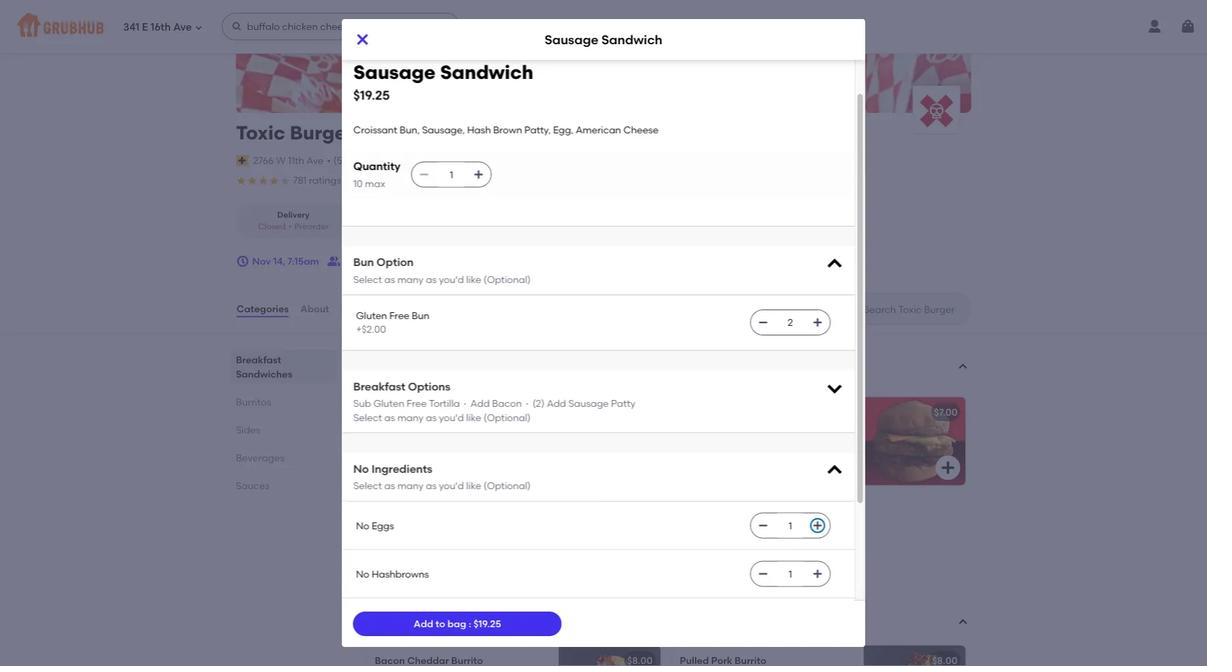 Task type: locate. For each thing, give the bounding box(es) containing it.
1 horizontal spatial sandwiches
[[438, 351, 524, 368]]

3 you'd from the top
[[439, 481, 464, 492]]

no left hashbrowns
[[356, 568, 369, 580]]

2 select from the top
[[353, 412, 382, 423]]

0 horizontal spatial ave
[[173, 21, 192, 33]]

bun, up 4345
[[399, 124, 420, 136]]

0 vertical spatial $19.25
[[353, 88, 390, 103]]

like
[[466, 274, 481, 285], [466, 412, 481, 423], [466, 481, 481, 492]]

sandwiches for breakfast sandwiches
[[236, 368, 292, 380]]

0 horizontal spatial •
[[289, 222, 292, 232]]

select
[[353, 274, 382, 285], [353, 412, 382, 423], [353, 481, 382, 492]]

1 horizontal spatial $8.00
[[932, 655, 958, 667]]

patty, inside croissant bun, smoked bacon, hash brown patty, egg, american cheese
[[711, 440, 738, 451]]

add right ) at the bottom of the page
[[547, 398, 566, 410]]

1 vertical spatial free
[[406, 398, 427, 410]]

croissant
[[353, 124, 397, 136], [375, 426, 419, 437], [680, 426, 724, 437], [375, 526, 419, 538]]

3 (optional) from the top
[[483, 481, 531, 492]]

start group order button
[[327, 249, 423, 274]]

burrito for bacon cheddar burrito
[[451, 655, 483, 667]]

1 horizontal spatial •
[[327, 155, 331, 166]]

0 horizontal spatial $8.00
[[627, 655, 653, 667]]

1 like from the top
[[466, 274, 481, 285]]

1 many from the top
[[397, 274, 423, 285]]

2 vertical spatial (optional)
[[483, 481, 531, 492]]

breakfast inside breakfast sandwiches new!
[[364, 351, 434, 368]]

patty
[[611, 398, 635, 410]]

(optional)
[[483, 274, 531, 285], [483, 412, 531, 423], [483, 481, 531, 492]]

reviews
[[341, 303, 379, 315]]

sandwiches
[[438, 351, 524, 368], [236, 368, 292, 380]]

0 horizontal spatial bun
[[353, 256, 374, 269]]

4345
[[378, 155, 400, 166]]

$19.25 up burger
[[353, 88, 390, 103]]

bun, left smoked
[[726, 426, 747, 437]]

american inside croissant bun, sausage, hash brown patty, egg, american cheese
[[457, 440, 503, 451]]

2 horizontal spatial add
[[547, 398, 566, 410]]

$19.25 inside sausage sandwich $19.25
[[353, 88, 390, 103]]

2 vertical spatial like
[[466, 481, 481, 492]]

0 vertical spatial sausage,
[[422, 124, 465, 136]]

0 horizontal spatial $7.00
[[629, 407, 653, 418]]

nov 14, 7:15am button
[[236, 249, 319, 274]]

gluten inside gluten free bun +$2.00
[[356, 310, 387, 322]]

bun, inside croissant bun, smoked bacon, hash brown patty, egg, american cheese
[[726, 426, 747, 437]]

free right reviews button
[[389, 310, 409, 322]]

1 $8.00 from the left
[[627, 655, 653, 667]]

option group containing delivery closed • preorder
[[236, 204, 470, 238]]

gluten up +$2.00
[[356, 310, 387, 322]]

hash
[[467, 124, 491, 136], [489, 426, 513, 437], [823, 426, 847, 437], [444, 526, 467, 538]]

10
[[353, 178, 362, 189]]

(optional) inside no ingredients select as many as you'd like (optional)
[[483, 481, 531, 492]]

option group
[[236, 204, 470, 238]]

1 $7.00 from the left
[[629, 407, 653, 418]]

2 like from the top
[[466, 412, 481, 423]]

2.3
[[400, 222, 411, 232]]

american
[[576, 124, 621, 136], [457, 440, 503, 451], [763, 440, 808, 451], [398, 540, 443, 551]]

3 select from the top
[[353, 481, 382, 492]]

1 vertical spatial no
[[356, 520, 369, 532]]

0 vertical spatial free
[[389, 310, 409, 322]]

gluten right sub
[[373, 398, 404, 410]]

bacon left "cheddar"
[[375, 655, 405, 667]]

2 (optional) from the top
[[483, 412, 531, 423]]

burrito down :
[[451, 655, 483, 667]]

1 vertical spatial you'd
[[439, 412, 464, 423]]

781 ratings
[[293, 175, 341, 186]]

(
[[532, 398, 536, 410]]

3 like from the top
[[466, 481, 481, 492]]

2 $7.00 from the left
[[934, 407, 958, 418]]

burritos inside burritos tab
[[236, 396, 271, 408]]

many down ingredients
[[397, 481, 423, 492]]

0 vertical spatial you'd
[[439, 274, 464, 285]]

bun right people icon
[[353, 256, 374, 269]]

preorder
[[294, 222, 329, 232]]

many down order
[[397, 274, 423, 285]]

sandwich
[[602, 32, 663, 47], [440, 61, 533, 84], [418, 407, 464, 418], [443, 507, 489, 518]]

no left eggs
[[356, 520, 369, 532]]

0 vertical spatial •
[[327, 155, 331, 166]]

hashbrowns
[[371, 568, 429, 580]]

• left (541)
[[327, 155, 331, 166]]

sausage, down tortilla at the left bottom
[[444, 426, 487, 437]]

0 vertical spatial burritos
[[236, 396, 271, 408]]

2 burrito from the left
[[735, 655, 767, 667]]

0 vertical spatial select
[[353, 274, 382, 285]]

• inside delivery closed • preorder
[[289, 222, 292, 232]]

food
[[397, 176, 415, 186]]

1 select from the top
[[353, 274, 382, 285]]

breakfast sandwiches tab
[[236, 353, 331, 381]]

sandwiches up burritos tab on the left bottom
[[236, 368, 292, 380]]

no left ingredients
[[353, 462, 369, 476]]

pork
[[711, 655, 733, 667]]

cheese
[[623, 124, 658, 136], [505, 440, 540, 451], [810, 440, 845, 451], [405, 507, 440, 518], [445, 540, 480, 551]]

toxic
[[236, 122, 285, 144]]

many inside no ingredients select as many as you'd like (optional)
[[397, 481, 423, 492]]

∙ right tortilla at the left bottom
[[462, 398, 468, 410]]

1 vertical spatial bacon
[[375, 655, 405, 667]]

croissant bun, smoked bacon, hash brown patty, egg, american cheese
[[680, 426, 847, 451]]

many for option
[[397, 274, 423, 285]]

$19.25 right :
[[474, 619, 501, 630]]

0 vertical spatial sandwiches
[[438, 351, 524, 368]]

no for eggs
[[356, 520, 369, 532]]

burritos down 'no hashbrowns' in the left of the page
[[364, 614, 420, 631]]

american inside croissant bun, smoked bacon, hash brown patty, egg, american cheese
[[763, 440, 808, 451]]

croissant down &
[[375, 526, 419, 538]]

many inside bun option select as many as you'd like (optional)
[[397, 274, 423, 285]]

1 you'd from the top
[[439, 274, 464, 285]]

1 vertical spatial like
[[466, 412, 481, 423]]

burrito for pulled pork burrito
[[735, 655, 767, 667]]

1 vertical spatial (optional)
[[483, 412, 531, 423]]

reviews button
[[340, 285, 380, 334]]

good
[[373, 176, 395, 186]]

like for option
[[466, 274, 481, 285]]

start group order
[[344, 256, 423, 267]]

0 horizontal spatial burritos
[[236, 396, 271, 408]]

1 horizontal spatial bun
[[412, 310, 429, 322]]

2 $8.00 from the left
[[932, 655, 958, 667]]

burritos
[[236, 396, 271, 408], [364, 614, 420, 631]]

0 vertical spatial no
[[353, 462, 369, 476]]

∙ left (
[[524, 398, 530, 410]]

search icon image
[[842, 301, 858, 317]]

sausage
[[545, 32, 599, 47], [353, 61, 435, 84], [568, 398, 609, 410], [375, 407, 416, 418]]

ave inside button
[[307, 155, 324, 166]]

option
[[376, 256, 413, 269]]

0 vertical spatial bun
[[353, 256, 374, 269]]

breakfast up burritos tab on the left bottom
[[236, 354, 281, 366]]

0 horizontal spatial $19.25
[[353, 88, 390, 103]]

breakfast for breakfast options sub gluten free tortilla ∙ add bacon ∙ ( 2 ) add sausage patty select as many as you'd like (optional)
[[353, 380, 405, 393]]

group
[[369, 256, 396, 267]]

341
[[123, 21, 140, 33]]

$7.00
[[629, 407, 653, 418], [934, 407, 958, 418]]

14,
[[273, 256, 285, 267]]

you'd inside no ingredients select as many as you'd like (optional)
[[439, 481, 464, 492]]

egg & cheese sandwich image
[[559, 497, 661, 586]]

egg,
[[553, 124, 573, 136], [435, 440, 455, 451], [740, 440, 760, 451], [375, 540, 395, 551]]

0 vertical spatial (optional)
[[483, 274, 531, 285]]

1 burrito from the left
[[451, 655, 483, 667]]

2 vertical spatial select
[[353, 481, 382, 492]]

free down options on the bottom of the page
[[406, 398, 427, 410]]

(optional) inside bun option select as many as you'd like (optional)
[[483, 274, 531, 285]]

0 horizontal spatial sandwiches
[[236, 368, 292, 380]]

croissant bun, sausage, hash brown patty, egg, american cheese up delivery
[[353, 124, 658, 136]]

1 horizontal spatial burritos
[[364, 614, 420, 631]]

255-
[[357, 155, 378, 166]]

sausage inside sausage sandwich $19.25
[[353, 61, 435, 84]]

croissant up ingredients
[[375, 426, 419, 437]]

1 horizontal spatial bacon
[[492, 398, 522, 410]]

mi
[[414, 222, 424, 232]]

sausage sandwich
[[545, 32, 663, 47], [375, 407, 464, 418]]

&
[[395, 507, 403, 518]]

order
[[399, 256, 423, 267]]

egg
[[375, 507, 393, 518]]

you'd inside breakfast options sub gluten free tortilla ∙ add bacon ∙ ( 2 ) add sausage patty select as many as you'd like (optional)
[[439, 412, 464, 423]]

no eggs
[[356, 520, 394, 532]]

many down options on the bottom of the page
[[397, 412, 423, 423]]

0 horizontal spatial burrito
[[451, 655, 483, 667]]

burrito
[[451, 655, 483, 667], [735, 655, 767, 667]]

sandwiches inside breakfast sandwiches new!
[[438, 351, 524, 368]]

no
[[353, 462, 369, 476], [356, 520, 369, 532], [356, 568, 369, 580]]

1 vertical spatial sausage sandwich
[[375, 407, 464, 418]]

:
[[469, 619, 471, 630]]

+$2.00
[[356, 324, 386, 336]]

breakfast up new!
[[364, 351, 434, 368]]

0 vertical spatial many
[[397, 274, 423, 285]]

add right tortilla at the left bottom
[[470, 398, 490, 410]]

select up 'egg'
[[353, 481, 382, 492]]

2 vertical spatial you'd
[[439, 481, 464, 492]]

2 you'd from the top
[[439, 412, 464, 423]]

90
[[349, 175, 361, 186]]

sandwiches up breakfast options sub gluten free tortilla ∙ add bacon ∙ ( 2 ) add sausage patty select as many as you'd like (optional)
[[438, 351, 524, 368]]

bacon,
[[789, 426, 821, 437]]

free inside breakfast options sub gluten free tortilla ∙ add bacon ∙ ( 2 ) add sausage patty select as many as you'd like (optional)
[[406, 398, 427, 410]]

1 vertical spatial select
[[353, 412, 382, 423]]

many inside breakfast options sub gluten free tortilla ∙ add bacon ∙ ( 2 ) add sausage patty select as many as you'd like (optional)
[[397, 412, 423, 423]]

1 vertical spatial sandwiches
[[236, 368, 292, 380]]

you'd
[[439, 274, 464, 285], [439, 412, 464, 423], [439, 481, 464, 492]]

select inside bun option select as many as you'd like (optional)
[[353, 274, 382, 285]]

breakfast down new!
[[353, 380, 405, 393]]

hash down egg & cheese sandwich
[[444, 526, 467, 538]]

breakfast
[[364, 351, 434, 368], [236, 354, 281, 366], [353, 380, 405, 393]]

croissant inside croissant bun, hash brown patty, egg, american cheese
[[375, 526, 419, 538]]

1 horizontal spatial $7.00
[[934, 407, 958, 418]]

brown inside croissant bun, smoked bacon, hash brown patty, egg, american cheese
[[680, 440, 709, 451]]

$19.25
[[353, 88, 390, 103], [474, 619, 501, 630]]

bun, down tortilla at the left bottom
[[421, 426, 441, 437]]

11th
[[288, 155, 304, 166]]

add left to
[[414, 619, 433, 630]]

ave right 11th at left
[[307, 155, 324, 166]]

no for ingredients
[[353, 462, 369, 476]]

781
[[293, 175, 307, 186]]

cheese inside croissant bun, hash brown patty, egg, american cheese
[[445, 540, 480, 551]]

pulled
[[680, 655, 709, 667]]

Input item quantity number field
[[436, 162, 466, 187], [775, 311, 805, 335], [775, 514, 805, 538], [775, 562, 805, 587]]

1 vertical spatial many
[[397, 412, 423, 423]]

3 many from the top
[[397, 481, 423, 492]]

bacon left (
[[492, 398, 522, 410]]

1 vertical spatial $19.25
[[474, 619, 501, 630]]

like inside no ingredients select as many as you'd like (optional)
[[466, 481, 481, 492]]

0 vertical spatial like
[[466, 274, 481, 285]]

sauces tab
[[236, 479, 331, 493]]

burritos up sides
[[236, 396, 271, 408]]

ave right 16th
[[173, 21, 192, 33]]

svg image
[[231, 21, 242, 32], [195, 23, 203, 32], [354, 31, 371, 48], [419, 169, 430, 180], [825, 255, 844, 274], [236, 255, 250, 268], [758, 317, 769, 328], [825, 461, 844, 481], [758, 521, 769, 531], [812, 569, 823, 580]]

new!
[[364, 370, 384, 380]]

1 horizontal spatial ∙
[[524, 398, 530, 410]]

ave inside "main navigation" navigation
[[173, 21, 192, 33]]

bun, down egg & cheese sandwich
[[421, 526, 441, 538]]

Search Toxic Burger search field
[[863, 303, 967, 316]]

∙
[[462, 398, 468, 410], [524, 398, 530, 410]]

nov
[[252, 256, 271, 267]]

sausage, down sausage sandwich $19.25
[[422, 124, 465, 136]]

2 vertical spatial no
[[356, 568, 369, 580]]

hash right bacon, on the bottom of the page
[[823, 426, 847, 437]]

croissant left smoked
[[680, 426, 724, 437]]

2 vertical spatial many
[[397, 481, 423, 492]]

1 vertical spatial gluten
[[373, 398, 404, 410]]

1 (optional) from the top
[[483, 274, 531, 285]]

breakfast inside breakfast options sub gluten free tortilla ∙ add bacon ∙ ( 2 ) add sausage patty select as many as you'd like (optional)
[[353, 380, 405, 393]]

brown
[[493, 124, 522, 136], [375, 440, 404, 451], [680, 440, 709, 451], [470, 526, 499, 538]]

1 vertical spatial •
[[289, 222, 292, 232]]

croissant up 255-
[[353, 124, 397, 136]]

american inside croissant bun, hash brown patty, egg, american cheese
[[398, 540, 443, 551]]

0 vertical spatial gluten
[[356, 310, 387, 322]]

1 vertical spatial bun
[[412, 310, 429, 322]]

many
[[397, 274, 423, 285], [397, 412, 423, 423], [397, 481, 423, 492]]

341 e 16th ave
[[123, 21, 192, 33]]

ave
[[173, 21, 192, 33], [307, 155, 324, 166]]

breakfast for breakfast sandwiches
[[236, 354, 281, 366]]

svg image
[[1180, 18, 1197, 35], [436, 21, 447, 32], [473, 169, 484, 180], [812, 317, 823, 328], [825, 379, 844, 398], [940, 460, 957, 476], [812, 521, 823, 531], [758, 569, 769, 580]]

1 horizontal spatial ave
[[307, 155, 324, 166]]

sausage,
[[422, 124, 465, 136], [444, 426, 487, 437]]

select down start
[[353, 274, 382, 285]]

1 vertical spatial burritos
[[364, 614, 420, 631]]

sandwiches for breakfast sandwiches new!
[[438, 351, 524, 368]]

$8.00 for pulled pork burrito
[[932, 655, 958, 667]]

select inside no ingredients select as many as you'd like (optional)
[[353, 481, 382, 492]]

2 many from the top
[[397, 412, 423, 423]]

0 horizontal spatial ∙
[[462, 398, 468, 410]]

options
[[408, 380, 450, 393]]

1 horizontal spatial burrito
[[735, 655, 767, 667]]

you'd inside bun option select as many as you'd like (optional)
[[439, 274, 464, 285]]

sausage sandwich $19.25
[[353, 61, 533, 103]]

0 vertical spatial ave
[[173, 21, 192, 33]]

to
[[436, 619, 445, 630]]

1 vertical spatial ave
[[307, 155, 324, 166]]

no inside no ingredients select as many as you'd like (optional)
[[353, 462, 369, 476]]

0 horizontal spatial bacon
[[375, 655, 405, 667]]

(optional) for bun option
[[483, 274, 531, 285]]

bun,
[[399, 124, 420, 136], [421, 426, 441, 437], [726, 426, 747, 437], [421, 526, 441, 538]]

select down sub
[[353, 412, 382, 423]]

breakfast inside breakfast sandwiches
[[236, 354, 281, 366]]

like inside bun option select as many as you'd like (optional)
[[466, 274, 481, 285]]

bun down bun option select as many as you'd like (optional)
[[412, 310, 429, 322]]

ave for 2766 w 11th ave
[[307, 155, 324, 166]]

croissant inside croissant bun, sausage, hash brown patty, egg, american cheese
[[375, 426, 419, 437]]

burrito right pork
[[735, 655, 767, 667]]

croissant bun, sausage, hash brown patty, egg, american cheese down tortilla at the left bottom
[[375, 426, 540, 451]]

0 vertical spatial bacon
[[492, 398, 522, 410]]

pulled pork burrito image
[[864, 646, 966, 667]]

hash inside croissant bun, smoked bacon, hash brown patty, egg, american cheese
[[823, 426, 847, 437]]

bacon
[[492, 398, 522, 410], [375, 655, 405, 667]]

sandwiches inside 'tab'
[[236, 368, 292, 380]]

hash up the "on time delivery"
[[467, 124, 491, 136]]

hash inside croissant bun, hash brown patty, egg, american cheese
[[444, 526, 467, 538]]

• down delivery
[[289, 222, 292, 232]]

1 horizontal spatial sausage sandwich
[[545, 32, 663, 47]]



Task type: vqa. For each thing, say whether or not it's contained in the screenshot.
the topmost Sausage Sandwich
yes



Task type: describe. For each thing, give the bounding box(es) containing it.
select for bun
[[353, 274, 382, 285]]

sausage inside breakfast options sub gluten free tortilla ∙ add bacon ∙ ( 2 ) add sausage patty select as many as you'd like (optional)
[[568, 398, 609, 410]]

ave for 341 e 16th ave
[[173, 21, 192, 33]]

)
[[541, 398, 544, 410]]

16th
[[151, 21, 171, 33]]

people icon image
[[327, 255, 341, 268]]

brown inside croissant bun, hash brown patty, egg, american cheese
[[470, 526, 499, 538]]

burritos inside burritos button
[[364, 614, 420, 631]]

1 vertical spatial croissant bun, sausage, hash brown patty, egg, american cheese
[[375, 426, 540, 451]]

delivery closed • preorder
[[258, 210, 329, 232]]

gluten inside breakfast options sub gluten free tortilla ∙ add bacon ∙ ( 2 ) add sausage patty select as many as you'd like (optional)
[[373, 398, 404, 410]]

w
[[276, 155, 286, 166]]

no for hashbrowns
[[356, 568, 369, 580]]

delivery
[[277, 210, 310, 220]]

hash down breakfast options sub gluten free tortilla ∙ add bacon ∙ ( 2 ) add sausage patty select as many as you'd like (optional)
[[489, 426, 513, 437]]

quantity 10 max
[[353, 160, 400, 189]]

bun inside bun option select as many as you'd like (optional)
[[353, 256, 374, 269]]

0 horizontal spatial add
[[414, 619, 433, 630]]

93
[[426, 175, 437, 186]]

beverages tab
[[236, 451, 331, 465]]

svg image inside nov 14, 7:15am button
[[236, 255, 250, 268]]

like for ingredients
[[466, 481, 481, 492]]

max
[[365, 178, 385, 189]]

toxic burger
[[236, 122, 354, 144]]

categories
[[237, 303, 289, 315]]

0 horizontal spatial sausage sandwich
[[375, 407, 464, 418]]

ratings
[[309, 175, 341, 186]]

egg & cheese sandwich
[[375, 507, 489, 518]]

egg, inside croissant bun, smoked bacon, hash brown patty, egg, american cheese
[[740, 440, 760, 451]]

bacon cheddar burrito image
[[559, 646, 661, 667]]

1 ∙ from the left
[[462, 398, 468, 410]]

breakfast options sub gluten free tortilla ∙ add bacon ∙ ( 2 ) add sausage patty select as many as you'd like (optional)
[[353, 380, 635, 423]]

you'd for option
[[439, 274, 464, 285]]

2766 w 11th ave button
[[252, 153, 324, 168]]

closed
[[258, 222, 286, 232]]

croissant bun, hash brown patty, egg, american cheese
[[375, 526, 527, 551]]

tortilla
[[429, 398, 460, 410]]

(optional) for no ingredients
[[483, 481, 531, 492]]

$7.00 for bacon sandwich image
[[934, 407, 958, 418]]

bun option select as many as you'd like (optional)
[[353, 256, 531, 285]]

bacon cheddar burrito
[[375, 655, 483, 667]]

nov 14, 7:15am
[[252, 256, 319, 267]]

sausage sandwich image
[[559, 397, 661, 486]]

(541)
[[334, 155, 355, 166]]

burritos button
[[361, 613, 971, 632]]

bun, inside croissant bun, hash brown patty, egg, american cheese
[[421, 526, 441, 538]]

on
[[449, 176, 461, 186]]

add to bag : $19.25
[[414, 619, 501, 630]]

brown inside croissant bun, sausage, hash brown patty, egg, american cheese
[[375, 440, 404, 451]]

delivery
[[482, 176, 513, 186]]

main navigation navigation
[[0, 0, 1207, 53]]

sides
[[236, 424, 260, 436]]

egg, inside croissant bun, sausage, hash brown patty, egg, american cheese
[[435, 440, 455, 451]]

breakfast for breakfast sandwiches new!
[[364, 351, 434, 368]]

quantity
[[353, 160, 400, 173]]

egg, inside croissant bun, hash brown patty, egg, american cheese
[[375, 540, 395, 551]]

(541) 255-4345 button
[[334, 154, 400, 168]]

(optional) inside breakfast options sub gluten free tortilla ∙ add bacon ∙ ( 2 ) add sausage patty select as many as you'd like (optional)
[[483, 412, 531, 423]]

2.3 mi
[[400, 222, 424, 232]]

like inside breakfast options sub gluten free tortilla ∙ add bacon ∙ ( 2 ) add sausage patty select as many as you'd like (optional)
[[466, 412, 481, 423]]

ingredients
[[371, 462, 432, 476]]

you'd for ingredients
[[439, 481, 464, 492]]

gluten free bun +$2.00
[[356, 310, 429, 336]]

subscription pass image
[[236, 155, 250, 166]]

cheese inside croissant bun, sausage, hash brown patty, egg, american cheese
[[505, 440, 540, 451]]

good food
[[373, 176, 415, 186]]

patty, inside croissant bun, sausage, hash brown patty, egg, american cheese
[[406, 440, 432, 451]]

• (541) 255-4345
[[327, 155, 400, 166]]

2 ∙ from the left
[[524, 398, 530, 410]]

categories button
[[236, 285, 290, 334]]

cheddar
[[407, 655, 449, 667]]

select inside breakfast options sub gluten free tortilla ∙ add bacon ∙ ( 2 ) add sausage patty select as many as you'd like (optional)
[[353, 412, 382, 423]]

pulled pork burrito
[[680, 655, 767, 667]]

on time delivery
[[449, 176, 513, 186]]

eggs
[[371, 520, 394, 532]]

croissant inside croissant bun, smoked bacon, hash brown patty, egg, american cheese
[[680, 426, 724, 437]]

burritos tab
[[236, 395, 331, 409]]

0 vertical spatial croissant bun, sausage, hash brown patty, egg, american cheese
[[353, 124, 658, 136]]

e
[[142, 21, 148, 33]]

burger
[[290, 122, 354, 144]]

start
[[344, 256, 366, 267]]

$8.00 for bacon cheddar burrito
[[627, 655, 653, 667]]

beverages
[[236, 452, 285, 464]]

bacon inside breakfast options sub gluten free tortilla ∙ add bacon ∙ ( 2 ) add sausage patty select as many as you'd like (optional)
[[492, 398, 522, 410]]

patty, inside croissant bun, hash brown patty, egg, american cheese
[[501, 526, 527, 538]]

bacon sandwich image
[[864, 397, 966, 486]]

bag
[[448, 619, 467, 630]]

7:15am
[[288, 256, 319, 267]]

sandwich inside sausage sandwich $19.25
[[440, 61, 533, 84]]

sub
[[353, 398, 371, 410]]

1 horizontal spatial $19.25
[[474, 619, 501, 630]]

1 vertical spatial sausage,
[[444, 426, 487, 437]]

about button
[[300, 285, 330, 334]]

about
[[300, 303, 329, 315]]

no hashbrowns
[[356, 568, 429, 580]]

select for no
[[353, 481, 382, 492]]

breakfast sandwiches
[[236, 354, 292, 380]]

many for ingredients
[[397, 481, 423, 492]]

2766
[[253, 155, 274, 166]]

$7.00 for sausage sandwich image
[[629, 407, 653, 418]]

free inside gluten free bun +$2.00
[[389, 310, 409, 322]]

toxic burger logo image
[[913, 86, 961, 133]]

2766 w 11th ave
[[253, 155, 324, 166]]

sauces
[[236, 480, 270, 492]]

smoked
[[749, 426, 786, 437]]

sides tab
[[236, 423, 331, 437]]

no ingredients select as many as you'd like (optional)
[[353, 462, 531, 492]]

1 horizontal spatial add
[[470, 398, 490, 410]]

cheese inside croissant bun, smoked bacon, hash brown patty, egg, american cheese
[[810, 440, 845, 451]]

time
[[463, 176, 480, 186]]

0 vertical spatial sausage sandwich
[[545, 32, 663, 47]]

breakfast sandwiches new!
[[364, 351, 524, 380]]

2
[[536, 398, 541, 410]]

bun inside gluten free bun +$2.00
[[412, 310, 429, 322]]



